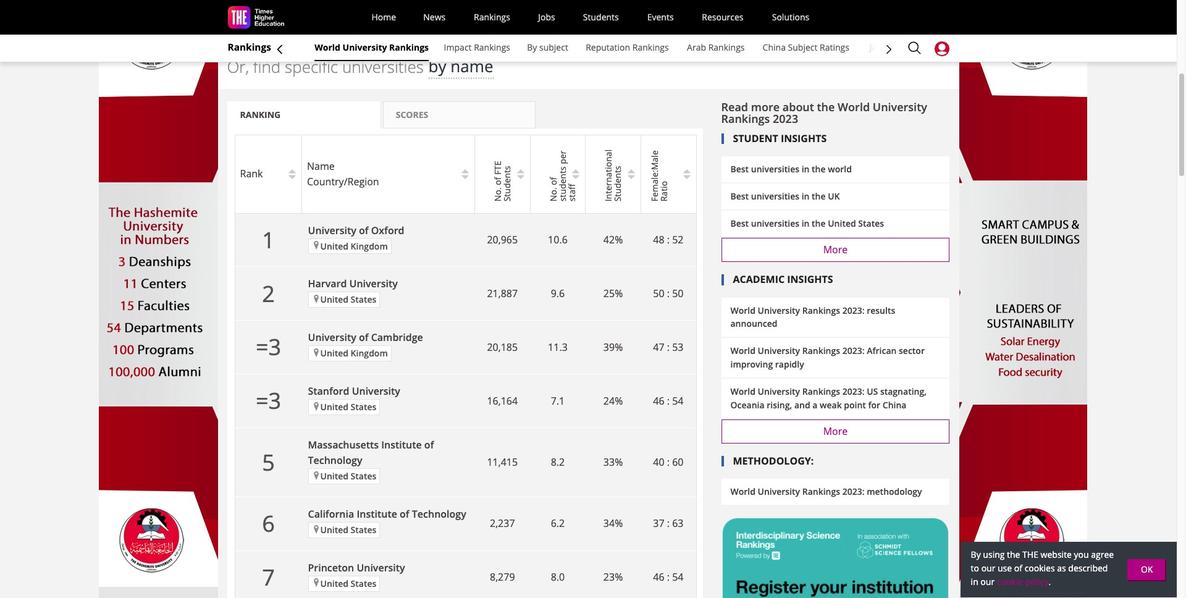 Task type: locate. For each thing, give the bounding box(es) containing it.
0 vertical spatial 46 : 54
[[654, 394, 684, 408]]

1 54 from the top
[[673, 394, 684, 408]]

japan university rankings link
[[865, 35, 978, 61]]

: inside 2 row
[[667, 287, 670, 300]]

: for 42%
[[667, 233, 670, 247]]

the for world
[[817, 99, 835, 114]]

kingdom
[[351, 240, 388, 252], [351, 348, 388, 359]]

1 united kingdom link from the top
[[308, 238, 392, 254]]

54 down 53
[[673, 394, 684, 408]]

: left 63
[[667, 517, 670, 531]]

united down best universities in the uk link at the right of page
[[828, 218, 856, 229]]

: left 52
[[667, 233, 670, 247]]

world up oceania
[[731, 386, 756, 397]]

universities up or, find specific universities
[[298, 21, 379, 43]]

institute right california
[[357, 507, 397, 521]]

kingdom down the university of cambridge link
[[351, 348, 388, 359]]

united inside massachusetts institute of technology united states
[[320, 470, 349, 482]]

no. inside no. of students per staff
[[548, 187, 559, 201]]

united inside california institute of technology united states
[[320, 524, 349, 536]]

insights down 2023
[[781, 131, 827, 145]]

institute for 6
[[357, 507, 397, 521]]

united states link down california
[[308, 522, 380, 538]]

world for world university rankings 2023: results announced
[[731, 304, 756, 316]]

25%
[[604, 287, 623, 300]]

insights for academic insights
[[788, 273, 834, 286]]

world right about
[[838, 99, 870, 114]]

united down massachusetts
[[320, 470, 349, 482]]

states down massachusetts institute of technology link
[[351, 470, 377, 482]]

2 46 : 54 from the top
[[654, 571, 684, 584]]

4 : from the top
[[667, 394, 670, 408]]

universities inside best universities in the uk link
[[751, 190, 800, 202]]

of inside california institute of technology united states
[[400, 507, 410, 521]]

united down the university of cambridge link
[[320, 348, 349, 359]]

: for 24%
[[667, 394, 670, 408]]

university of cambridge united kingdom
[[308, 331, 423, 359]]

united inside harvard university united states
[[320, 294, 349, 306]]

in down to
[[971, 576, 979, 588]]

stanford
[[308, 385, 350, 398]]

in up 'best universities in the uk'
[[802, 163, 810, 175]]

results
[[867, 304, 896, 316]]

0 vertical spatial institute
[[381, 438, 422, 452]]

grid
[[233, 134, 697, 598]]

1 vertical spatial home
[[277, 41, 302, 53]]

point
[[844, 399, 866, 411]]

2 kingdom from the top
[[351, 348, 388, 359]]

46 : 54 inside 7 row
[[654, 571, 684, 584]]

universities down 'best universities in the uk'
[[751, 218, 800, 229]]

40
[[654, 455, 665, 469]]

1 horizontal spatial rankings link
[[468, 2, 516, 33]]

: for 33%
[[667, 455, 670, 469]]

46 right 24%
[[654, 394, 665, 408]]

7 row
[[235, 551, 697, 598]]

0 horizontal spatial china
[[763, 41, 786, 53]]

students inside international students
[[612, 166, 624, 201]]

46 inside =3 row
[[654, 394, 665, 408]]

insights up world university rankings 2023: results announced
[[788, 273, 834, 286]]

2 : from the top
[[667, 287, 670, 300]]

0 vertical spatial rankings link
[[468, 2, 516, 33]]

world inside world university rankings 2023: african sector improving rapidly
[[731, 345, 756, 357]]

students inside rankings banner
[[583, 11, 619, 23]]

us
[[867, 386, 878, 397]]

46 inside 7 row
[[654, 571, 665, 584]]

0 horizontal spatial home link
[[277, 35, 302, 61]]

5 united states link from the top
[[308, 576, 380, 592]]

1 vertical spatial more
[[824, 424, 848, 438]]

2 vertical spatial best
[[731, 218, 749, 229]]

kingdom inside university of cambridge united kingdom
[[351, 348, 388, 359]]

states down stanford university link
[[351, 401, 377, 413]]

more button
[[722, 238, 950, 262], [722, 420, 950, 444]]

the for uk
[[812, 190, 826, 202]]

world inside rankings banner
[[315, 41, 341, 53]]

: inside 7 row
[[667, 571, 670, 584]]

best
[[731, 163, 749, 175], [731, 190, 749, 202], [731, 218, 749, 229]]

2 no. from the left
[[548, 187, 559, 201]]

of
[[492, 177, 504, 185], [548, 177, 559, 185], [359, 223, 369, 237], [359, 331, 369, 344], [425, 438, 434, 452], [400, 507, 410, 521], [1015, 563, 1023, 574]]

no. of fte students
[[492, 161, 513, 201]]

1 vertical spatial united kingdom link
[[308, 346, 392, 362]]

2023: up point
[[843, 386, 865, 397]]

universities for best universities in the united states
[[751, 218, 800, 229]]

1 best from the top
[[731, 163, 749, 175]]

the inside by using the the website you agree to our use of cookies as described in our
[[1008, 549, 1021, 561]]

1 vertical spatial institute
[[357, 507, 397, 521]]

5 : from the top
[[667, 455, 670, 469]]

rank: activate to sort column ascending element
[[235, 135, 302, 213]]

of inside massachusetts institute of technology united states
[[425, 438, 434, 452]]

world up announced
[[731, 304, 756, 316]]

home up specific
[[277, 41, 302, 53]]

massachusetts institute of technology link
[[308, 438, 434, 467]]

0 vertical spatial kingdom
[[351, 240, 388, 252]]

for right best
[[419, 21, 439, 43]]

11,415
[[487, 455, 518, 469]]

link through the interdisciplinary science rankings image
[[722, 517, 950, 598]]

50 : 50
[[654, 287, 684, 300]]

events link
[[642, 2, 679, 33]]

university down scroll right image
[[873, 99, 928, 114]]

united states link down stanford university link
[[308, 399, 380, 415]]

1 horizontal spatial home link
[[367, 2, 401, 33]]

rankings inside "world university rankings 2023: us stagnating, oceania rising, and a weak point for china"
[[803, 386, 841, 397]]

best down student
[[731, 163, 749, 175]]

china left subject
[[763, 41, 786, 53]]

: down 48 : 52
[[667, 287, 670, 300]]

in for best universities in the united states
[[802, 218, 810, 229]]

0 horizontal spatial technology
[[308, 454, 363, 467]]

kingdom down university of oxford link
[[351, 240, 388, 252]]

2 46 from the top
[[654, 571, 665, 584]]

university up the rapidly
[[758, 345, 800, 357]]

university inside harvard university united states
[[350, 277, 398, 291]]

find
[[253, 56, 281, 78]]

=3 left stanford
[[256, 386, 281, 416]]

no. inside no. of fte students
[[492, 187, 504, 201]]

: left 60
[[667, 455, 670, 469]]

23%
[[604, 571, 623, 584]]

university up rising, at the bottom of page
[[758, 386, 800, 397]]

of inside university of cambridge united kingdom
[[359, 331, 369, 344]]

students left "students"
[[501, 166, 513, 201]]

1 no. from the left
[[492, 187, 504, 201]]

1 vertical spatial rankings link
[[228, 36, 271, 60]]

the down best universities in the uk link at the right of page
[[812, 218, 826, 229]]

4 united states link from the top
[[308, 522, 380, 538]]

more button for student insights
[[722, 238, 950, 262]]

1 2023: from the top
[[843, 304, 865, 316]]

54 for =3
[[673, 394, 684, 408]]

scroll left image
[[277, 35, 314, 63]]

students left female:male
[[612, 166, 624, 201]]

2023: left methodology
[[843, 486, 865, 498]]

for inside "world university rankings 2023: us stagnating, oceania rising, and a weak point for china"
[[869, 399, 881, 411]]

by inside by using the the website you agree to our use of cookies as described in our
[[971, 549, 981, 561]]

: inside the 5 row
[[667, 455, 670, 469]]

46 : 54 down 37 : 63
[[654, 571, 684, 584]]

united inside princeton university united states
[[320, 578, 349, 589]]

china
[[763, 41, 786, 53], [883, 399, 907, 411]]

united down stanford
[[320, 401, 349, 413]]

universities up 'best universities in the uk'
[[751, 163, 800, 175]]

0 vertical spatial our
[[982, 563, 996, 574]]

home up world university rankings on the left of page
[[372, 11, 396, 23]]

1 vertical spatial 54
[[673, 571, 684, 584]]

2 united states link from the top
[[308, 399, 380, 415]]

2023: inside world university rankings 2023: results announced
[[843, 304, 865, 316]]

1 horizontal spatial subject
[[808, 21, 862, 43]]

times higher education logo image
[[228, 6, 285, 29]]

0 horizontal spatial subject
[[540, 41, 569, 53]]

world university rankings 2023: results announced
[[731, 304, 896, 330]]

the up use on the right bottom
[[1008, 549, 1021, 561]]

university right harvard
[[350, 277, 398, 291]]

rankings link down times higher education logo
[[228, 36, 271, 60]]

technology for 5
[[308, 454, 363, 467]]

1 horizontal spatial no.
[[548, 187, 559, 201]]

universities inside best universities in the world link
[[751, 163, 800, 175]]

row containing name
[[235, 135, 697, 213]]

students
[[583, 11, 619, 23], [501, 166, 513, 201], [612, 166, 624, 201]]

39%
[[604, 340, 623, 354]]

university up or, find specific universities
[[343, 41, 387, 53]]

harvard
[[308, 277, 347, 291]]

0 vertical spatial best
[[731, 163, 749, 175]]

1 46 : 54 from the top
[[654, 394, 684, 408]]

0 vertical spatial technology
[[308, 454, 363, 467]]

2023: inside world university rankings 2023: african sector improving rapidly
[[843, 345, 865, 357]]

states down best universities in the uk link at the right of page
[[859, 218, 884, 229]]

: inside 6 row
[[667, 517, 670, 531]]

1 kingdom from the top
[[351, 240, 388, 252]]

world for world university rankings 2023: methodology
[[731, 486, 756, 498]]

54 down 63
[[673, 571, 684, 584]]

university inside university of cambridge united kingdom
[[308, 331, 357, 344]]

united states link inside the 5 row
[[308, 469, 380, 484]]

=3 row
[[235, 321, 697, 374], [235, 374, 697, 428]]

0 horizontal spatial no.
[[492, 187, 504, 201]]

home link for world university rankings
[[277, 35, 302, 61]]

university for world university rankings 2023: results announced
[[758, 304, 800, 316]]

42%
[[604, 233, 623, 247]]

the inside read more about the world university rankings 2023
[[817, 99, 835, 114]]

methodology:
[[733, 454, 814, 468]]

technology for 6
[[412, 507, 467, 521]]

united
[[828, 218, 856, 229], [320, 240, 349, 252], [320, 294, 349, 306], [320, 348, 349, 359], [320, 401, 349, 413], [320, 470, 349, 482], [320, 524, 349, 536], [320, 578, 349, 589]]

reputation
[[586, 41, 631, 53]]

52
[[673, 233, 684, 247]]

24%
[[604, 394, 623, 408]]

1 more from the top
[[824, 243, 848, 256]]

of inside no. of students per staff
[[548, 177, 559, 185]]

6 : from the top
[[667, 517, 670, 531]]

1 vertical spatial 46 : 54
[[654, 571, 684, 584]]

None text field
[[543, 17, 704, 48]]

2 united kingdom link from the top
[[308, 346, 392, 362]]

1 vertical spatial home link
[[277, 35, 302, 61]]

2023: for results
[[843, 304, 865, 316]]

2 54 from the top
[[673, 571, 684, 584]]

states
[[859, 218, 884, 229], [351, 294, 377, 306], [351, 401, 377, 413], [351, 470, 377, 482], [351, 524, 377, 536], [351, 578, 377, 589]]

university down harvard university united states
[[308, 331, 357, 344]]

1 vertical spatial by
[[971, 549, 981, 561]]

rankings link up impact rankings
[[468, 2, 516, 33]]

no. for students
[[548, 187, 559, 201]]

university for stanford university united states
[[352, 385, 400, 398]]

0 vertical spatial by
[[527, 41, 537, 53]]

international
[[603, 149, 615, 201]]

university inside university of oxford united kingdom
[[308, 223, 357, 237]]

resources link
[[697, 2, 749, 33]]

50 up 53
[[673, 287, 684, 300]]

3 best from the top
[[731, 218, 749, 229]]

54 inside 7 row
[[673, 571, 684, 584]]

more button down best universities in the united states link
[[722, 238, 950, 262]]

universities inside best universities in the united states link
[[751, 218, 800, 229]]

japan
[[870, 41, 893, 53]]

united states link inside 2 row
[[308, 292, 380, 308]]

kingdom for =3
[[351, 348, 388, 359]]

rankings inside world university rankings 2023: african sector improving rapidly
[[803, 345, 841, 357]]

university right stanford
[[352, 385, 400, 398]]

institute inside massachusetts institute of technology united states
[[381, 438, 422, 452]]

2023: inside "world university rankings 2023: us stagnating, oceania rising, and a weak point for china"
[[843, 386, 865, 397]]

2 more button from the top
[[722, 420, 950, 444]]

institute right massachusetts
[[381, 438, 422, 452]]

states inside massachusetts institute of technology united states
[[351, 470, 377, 482]]

university inside read more about the world university rankings 2023
[[873, 99, 928, 114]]

grid containing 1
[[233, 134, 697, 598]]

by down "jobs" link
[[527, 41, 537, 53]]

to
[[971, 563, 980, 574]]

academic
[[733, 273, 785, 286]]

institute inside california institute of technology united states
[[357, 507, 397, 521]]

1 vertical spatial 46
[[654, 571, 665, 584]]

show
[[227, 21, 266, 43]]

our left cookie
[[981, 576, 995, 588]]

7 : from the top
[[667, 571, 670, 584]]

solutions
[[772, 11, 810, 23]]

in right overall link at the left top of page
[[525, 21, 543, 43]]

described
[[1069, 563, 1108, 574]]

university inside "world university rankings 2023: us stagnating, oceania rising, and a weak point for china"
[[758, 386, 800, 397]]

world university rankings 2023: methodology
[[731, 486, 923, 498]]

rankings inside read more about the world university rankings 2023
[[722, 112, 770, 126]]

the right about
[[817, 99, 835, 114]]

46 right '23%'
[[654, 571, 665, 584]]

cookie policy link
[[997, 576, 1049, 588]]

54 for 7
[[673, 571, 684, 584]]

california
[[308, 507, 354, 521]]

united kingdom link down university of oxford link
[[308, 238, 392, 254]]

united states link down princeton university link
[[308, 576, 380, 592]]

best universities in the united states
[[731, 218, 884, 229]]

0 horizontal spatial for
[[419, 21, 439, 43]]

48
[[654, 233, 665, 247]]

3 2023: from the top
[[843, 386, 865, 397]]

technology down massachusetts
[[308, 454, 363, 467]]

by inside 'link'
[[527, 41, 537, 53]]

1 vertical spatial =3
[[256, 386, 281, 416]]

universities
[[298, 21, 379, 43], [342, 56, 424, 78], [751, 163, 800, 175], [751, 190, 800, 202], [751, 218, 800, 229]]

show me universities best for overall
[[227, 21, 495, 43]]

our right to
[[982, 563, 996, 574]]

2 best from the top
[[731, 190, 749, 202]]

46 : 54 down the 47 : 53
[[654, 394, 684, 408]]

0 vertical spatial united kingdom link
[[308, 238, 392, 254]]

more button down weak
[[722, 420, 950, 444]]

rankings banner
[[0, 0, 1187, 63]]

insights for student insights
[[781, 131, 827, 145]]

2023:
[[843, 304, 865, 316], [843, 345, 865, 357], [843, 386, 865, 397], [843, 486, 865, 498]]

1 horizontal spatial by
[[971, 549, 981, 561]]

united states link for 5
[[308, 469, 380, 484]]

a
[[813, 399, 818, 411]]

0 vertical spatial 54
[[673, 394, 684, 408]]

university down country/region
[[308, 223, 357, 237]]

0 vertical spatial =3
[[256, 332, 281, 362]]

female:male ratio
[[649, 150, 670, 201]]

united down university of oxford link
[[320, 240, 349, 252]]

no. left the staff
[[548, 187, 559, 201]]

overall link
[[444, 19, 511, 44]]

1 vertical spatial china
[[883, 399, 907, 411]]

world university rankings 2023: african sector improving rapidly
[[731, 345, 925, 370]]

any
[[777, 21, 804, 43]]

in down 'best universities in the uk'
[[802, 218, 810, 229]]

1 united states link from the top
[[308, 292, 380, 308]]

1 vertical spatial best
[[731, 190, 749, 202]]

states down "california institute of technology" link
[[351, 524, 377, 536]]

stanford university united states
[[308, 385, 400, 413]]

cookie policy .
[[997, 576, 1052, 588]]

: inside 1 'row'
[[667, 233, 670, 247]]

specific
[[285, 56, 338, 78]]

rising,
[[767, 399, 793, 411]]

united kingdom link down the university of cambridge link
[[308, 346, 392, 362]]

2023
[[773, 112, 799, 126]]

1 46 from the top
[[654, 394, 665, 408]]

6 row
[[235, 497, 697, 551]]

0 vertical spatial home
[[372, 11, 396, 23]]

students up reputation
[[583, 11, 619, 23]]

1 more button from the top
[[722, 238, 950, 262]]

0 vertical spatial 46
[[654, 394, 665, 408]]

2023: for us
[[843, 386, 865, 397]]

news
[[424, 11, 446, 23]]

university down california institute of technology united states
[[357, 561, 405, 575]]

more down best universities in the united states link
[[824, 243, 848, 256]]

university down methodology:
[[758, 486, 800, 498]]

technology down the 5 row
[[412, 507, 467, 521]]

2 =3 from the top
[[256, 386, 281, 416]]

subject
[[788, 41, 818, 53]]

university inside world university rankings 2023: results announced
[[758, 304, 800, 316]]

the left the uk
[[812, 190, 826, 202]]

11.3
[[548, 340, 568, 354]]

2023: left results
[[843, 304, 865, 316]]

princeton university link
[[308, 561, 405, 575]]

by up to
[[971, 549, 981, 561]]

8.2
[[551, 455, 565, 469]]

47
[[654, 340, 665, 354]]

1 horizontal spatial 50
[[673, 287, 684, 300]]

china down stagnating, on the right of the page
[[883, 399, 907, 411]]

0 vertical spatial more button
[[722, 238, 950, 262]]

3 united states link from the top
[[308, 469, 380, 484]]

by for by subject
[[527, 41, 537, 53]]

institute for 5
[[381, 438, 422, 452]]

1 vertical spatial kingdom
[[351, 348, 388, 359]]

in up best universities in the united states
[[802, 190, 810, 202]]

technology inside california institute of technology united states
[[412, 507, 467, 521]]

50 right 25% on the right of the page
[[654, 287, 665, 300]]

university inside princeton university united states
[[357, 561, 405, 575]]

: down 37 : 63
[[667, 571, 670, 584]]

ok button
[[1128, 559, 1167, 581]]

more
[[824, 243, 848, 256], [824, 424, 848, 438]]

students link
[[578, 2, 625, 33]]

states down princeton university link
[[351, 578, 377, 589]]

.
[[1049, 576, 1052, 588]]

our
[[982, 563, 996, 574], [981, 576, 995, 588]]

university inside world university rankings 2023: african sector improving rapidly
[[758, 345, 800, 357]]

: for 23%
[[667, 571, 670, 584]]

united states link down 'harvard university' 'link'
[[308, 292, 380, 308]]

:
[[667, 233, 670, 247], [667, 287, 670, 300], [667, 340, 670, 354], [667, 394, 670, 408], [667, 455, 670, 469], [667, 517, 670, 531], [667, 571, 670, 584]]

united down princeton
[[320, 578, 349, 589]]

0 horizontal spatial 50
[[654, 287, 665, 300]]

=3 for stanford university
[[256, 386, 281, 416]]

for down us
[[869, 399, 881, 411]]

world university rankings 2023: us stagnating, oceania rising, and a weak point for china
[[731, 386, 927, 411]]

1 : from the top
[[667, 233, 670, 247]]

more down weak
[[824, 424, 848, 438]]

world down methodology:
[[731, 486, 756, 498]]

announced
[[731, 318, 778, 330]]

0 vertical spatial more
[[824, 243, 848, 256]]

technology inside massachusetts institute of technology united states
[[308, 454, 363, 467]]

world university rankings 2023: african sector improving rapidly link
[[722, 338, 950, 378]]

world up "improving"
[[731, 345, 756, 357]]

1 vertical spatial technology
[[412, 507, 467, 521]]

ok
[[1142, 564, 1154, 576]]

world
[[315, 41, 341, 53], [838, 99, 870, 114], [731, 304, 756, 316], [731, 345, 756, 357], [731, 386, 756, 397], [731, 486, 756, 498]]

impact
[[444, 41, 472, 53]]

using
[[984, 549, 1005, 561]]

university inside the stanford university united states
[[352, 385, 400, 398]]

world inside world university rankings 2023: results announced
[[731, 304, 756, 316]]

you
[[1075, 549, 1089, 561]]

1 horizontal spatial for
[[869, 399, 881, 411]]

3 : from the top
[[667, 340, 670, 354]]

2 more from the top
[[824, 424, 848, 438]]

1 vertical spatial insights
[[788, 273, 834, 286]]

in for best universities in the world
[[802, 163, 810, 175]]

more button for academic insights
[[722, 420, 950, 444]]

0 vertical spatial china
[[763, 41, 786, 53]]

best universities in the united states link
[[722, 211, 950, 237]]

universities for best universities in the uk
[[751, 190, 800, 202]]

united states link down massachusetts
[[308, 469, 380, 484]]

4 2023: from the top
[[843, 486, 865, 498]]

2 2023: from the top
[[843, 345, 865, 357]]

the left world
[[812, 163, 826, 175]]

world university rankings 2023: results announced link
[[722, 298, 950, 337]]

1 horizontal spatial home
[[372, 11, 396, 23]]

1 vertical spatial more button
[[722, 420, 950, 444]]

united kingdom link inside 1 'row'
[[308, 238, 392, 254]]

the for united
[[812, 218, 826, 229]]

=3 down 2
[[256, 332, 281, 362]]

of inside no. of fte students
[[492, 177, 504, 185]]

in inside by using the the website you agree to our use of cookies as described in our
[[971, 576, 979, 588]]

: down the 47 : 53
[[667, 394, 670, 408]]

0 vertical spatial insights
[[781, 131, 827, 145]]

states inside harvard university united states
[[351, 294, 377, 306]]

states inside the stanford university united states
[[351, 401, 377, 413]]

1 horizontal spatial technology
[[412, 507, 467, 521]]

0 horizontal spatial by
[[527, 41, 537, 53]]

: left 53
[[667, 340, 670, 354]]

1 vertical spatial for
[[869, 399, 881, 411]]

kingdom inside university of oxford united kingdom
[[351, 240, 388, 252]]

row
[[235, 135, 697, 213]]

1 horizontal spatial china
[[883, 399, 907, 411]]

16,164
[[487, 394, 518, 408]]

world inside "world university rankings 2023: us stagnating, oceania rising, and a weak point for china"
[[731, 386, 756, 397]]

states down 'harvard university' 'link'
[[351, 294, 377, 306]]

university for world university rankings 2023: african sector improving rapidly
[[758, 345, 800, 357]]

0 vertical spatial home link
[[367, 2, 401, 33]]

best down 'best universities in the uk'
[[731, 218, 749, 229]]

united down california
[[320, 524, 349, 536]]

1 =3 from the top
[[256, 332, 281, 362]]

united down harvard
[[320, 294, 349, 306]]

university right the japan
[[895, 41, 935, 53]]

united inside university of cambridge united kingdom
[[320, 348, 349, 359]]

0 horizontal spatial home
[[277, 41, 302, 53]]



Task type: describe. For each thing, give the bounding box(es) containing it.
university of oxford united kingdom
[[308, 223, 405, 252]]

the for world
[[812, 163, 826, 175]]

universities down world university rankings on the left of page
[[342, 56, 424, 78]]

world for world university rankings 2023: african sector improving rapidly
[[731, 345, 756, 357]]

by using the the website you agree to our use of cookies as described in our
[[971, 549, 1115, 588]]

impact rankings
[[444, 41, 511, 53]]

staff
[[566, 184, 578, 201]]

Or, find specific universities text field
[[428, 54, 496, 78]]

advertisement region
[[99, 0, 1088, 598]]

home link for news
[[367, 2, 401, 33]]

cambridge
[[371, 331, 423, 344]]

massachusetts institute of technology united states
[[308, 438, 434, 482]]

kingdom for 1
[[351, 240, 388, 252]]

arab
[[687, 41, 706, 53]]

world for world university rankings 2023: us stagnating, oceania rising, and a weak point for china
[[731, 386, 756, 397]]

agree
[[1092, 549, 1115, 561]]

harvard university link
[[308, 277, 398, 291]]

united states link for 2
[[308, 292, 380, 308]]

student
[[733, 131, 779, 145]]

6
[[262, 509, 275, 539]]

37
[[654, 517, 665, 531]]

california institute of technology link
[[308, 507, 467, 521]]

20,965
[[487, 233, 518, 247]]

world for world university rankings
[[315, 41, 341, 53]]

united states link for 6
[[308, 522, 380, 538]]

8.0
[[551, 571, 565, 584]]

jobs
[[539, 11, 556, 23]]

united states link for 7
[[308, 576, 380, 592]]

methodology
[[867, 486, 923, 498]]

best for best universities in the united states
[[731, 218, 749, 229]]

best for best universities in the world
[[731, 163, 749, 175]]

united states link for =3
[[308, 399, 380, 415]]

7
[[262, 562, 275, 593]]

rankings inside world university rankings 2023: results announced
[[803, 304, 841, 316]]

46 for =3
[[654, 394, 665, 408]]

offering any subject
[[717, 21, 862, 43]]

0 vertical spatial for
[[419, 21, 439, 43]]

5 row
[[235, 428, 697, 497]]

: for 25%
[[667, 287, 670, 300]]

academic insights
[[733, 273, 834, 286]]

oxford
[[371, 223, 405, 237]]

more for student insights
[[824, 243, 848, 256]]

: for 39%
[[667, 340, 670, 354]]

about
[[783, 99, 815, 114]]

student insights
[[733, 131, 827, 145]]

46 : 54 for =3
[[654, 394, 684, 408]]

46 : 54 for 7
[[654, 571, 684, 584]]

home for world university rankings
[[277, 41, 302, 53]]

by for by using the the website you agree to our use of cookies as described in our
[[971, 549, 981, 561]]

japan university rankings
[[870, 41, 974, 53]]

states inside best universities in the united states link
[[859, 218, 884, 229]]

more
[[751, 99, 780, 114]]

china inside "world university rankings 2023: us stagnating, oceania rising, and a weak point for china"
[[883, 399, 907, 411]]

arab rankings
[[687, 41, 745, 53]]

events
[[648, 11, 674, 23]]

stagnating,
[[881, 386, 927, 397]]

china subject ratings
[[763, 41, 850, 53]]

university for princeton university united states
[[357, 561, 405, 575]]

world inside read more about the world university rankings 2023
[[838, 99, 870, 114]]

rapidly
[[776, 359, 805, 370]]

2 row
[[235, 267, 697, 321]]

63
[[673, 517, 684, 531]]

no. of students per staff
[[548, 150, 578, 201]]

6.2
[[551, 517, 565, 531]]

stanford university link
[[308, 385, 400, 398]]

california institute of technology united states
[[308, 507, 467, 536]]

10.6
[[548, 233, 568, 247]]

impact rankings link
[[441, 35, 513, 61]]

university of oxford link
[[308, 223, 405, 237]]

9.6
[[551, 287, 565, 300]]

weak
[[820, 399, 842, 411]]

reputation rankings link
[[583, 35, 673, 61]]

reputation rankings
[[586, 41, 669, 53]]

states inside princeton university united states
[[351, 578, 377, 589]]

scroll right image
[[864, 35, 901, 63]]

overall
[[444, 21, 495, 43]]

the
[[1023, 549, 1039, 561]]

china inside rankings banner
[[763, 41, 786, 53]]

: for 34%
[[667, 517, 670, 531]]

rank
[[240, 167, 263, 180]]

53
[[673, 340, 684, 354]]

namecountry/region: activate to sort column ascending element
[[302, 135, 475, 213]]

university for world university rankings 2023: methodology
[[758, 486, 800, 498]]

2023: for methodology
[[843, 486, 865, 498]]

best universities in the uk link
[[722, 184, 950, 210]]

world university rankings 2023: us stagnating, oceania rising, and a weak point for china link
[[722, 379, 950, 418]]

world university rankings link
[[315, 35, 429, 61]]

2
[[262, 278, 275, 309]]

by subject link
[[526, 35, 570, 61]]

best for best universities in the uk
[[731, 190, 749, 202]]

2023: for african
[[843, 345, 865, 357]]

46 for 7
[[654, 571, 665, 584]]

2 50 from the left
[[673, 287, 684, 300]]

or,
[[227, 56, 249, 78]]

university for japan university rankings
[[895, 41, 935, 53]]

name
[[307, 159, 335, 173]]

princeton university united states
[[308, 561, 405, 589]]

1 =3 row from the top
[[235, 321, 697, 374]]

47 : 53
[[654, 340, 684, 354]]

1 50 from the left
[[654, 287, 665, 300]]

website
[[1041, 549, 1072, 561]]

jobs link
[[534, 2, 560, 33]]

students inside no. of fte students
[[501, 166, 513, 201]]

=3 for university of cambridge
[[256, 332, 281, 362]]

world university rankings
[[315, 41, 429, 53]]

united inside the stanford university united states
[[320, 401, 349, 413]]

universities for best universities in the world
[[751, 163, 800, 175]]

of inside university of oxford united kingdom
[[359, 223, 369, 237]]

0 horizontal spatial rankings link
[[228, 36, 271, 60]]

2 =3 row from the top
[[235, 374, 697, 428]]

university for world university rankings
[[343, 41, 387, 53]]

in for best universities in the uk
[[802, 190, 810, 202]]

resources
[[702, 11, 744, 23]]

female:male
[[649, 150, 661, 201]]

policy
[[1026, 576, 1049, 588]]

students
[[557, 166, 569, 201]]

of inside by using the the website you agree to our use of cookies as described in our
[[1015, 563, 1023, 574]]

20,185
[[487, 340, 518, 354]]

improving
[[731, 359, 773, 370]]

university of cambridge link
[[308, 331, 423, 344]]

more for academic insights
[[824, 424, 848, 438]]

me
[[271, 21, 294, 43]]

read
[[722, 99, 749, 114]]

subject inside 'link'
[[540, 41, 569, 53]]

states inside california institute of technology united states
[[351, 524, 377, 536]]

united inside university of oxford united kingdom
[[320, 240, 349, 252]]

princeton
[[308, 561, 354, 575]]

university for harvard university united states
[[350, 277, 398, 291]]

ratings
[[820, 41, 850, 53]]

united kingdom link for 1
[[308, 238, 392, 254]]

no. for fte
[[492, 187, 504, 201]]

37 : 63
[[654, 517, 684, 531]]

home for news
[[372, 11, 396, 23]]

or, find specific universities
[[227, 56, 428, 78]]

university for world university rankings 2023: us stagnating, oceania rising, and a weak point for china
[[758, 386, 800, 397]]

international students
[[603, 149, 624, 201]]

country/region
[[307, 175, 379, 188]]

read more about the world university rankings 2023
[[722, 99, 928, 126]]

harvard university united states
[[308, 277, 398, 306]]

1 vertical spatial our
[[981, 576, 995, 588]]

united kingdom link for =3
[[308, 346, 392, 362]]

1 row
[[235, 213, 697, 267]]



Task type: vqa. For each thing, say whether or not it's contained in the screenshot.
2nd Research from left
no



